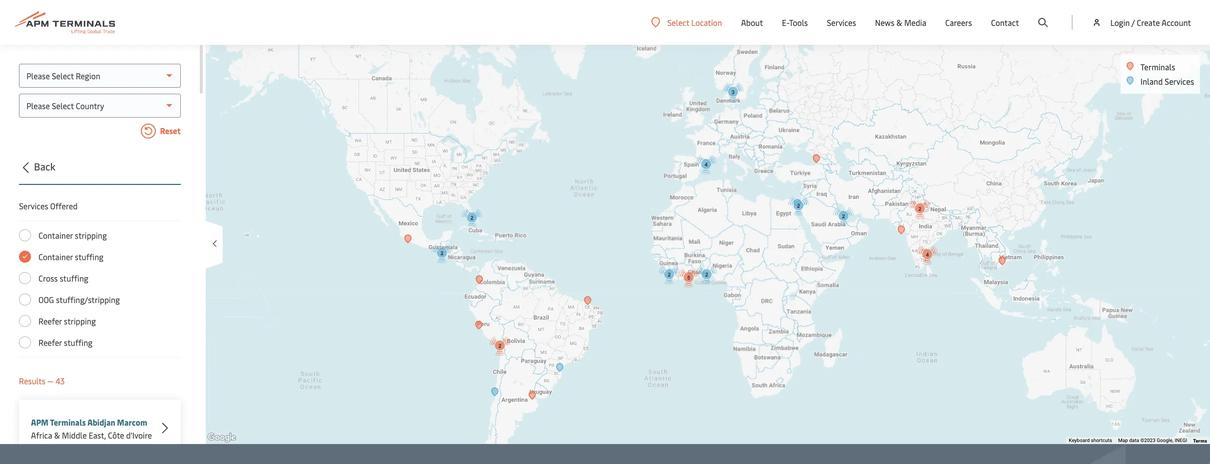Task type: describe. For each thing, give the bounding box(es) containing it.
/
[[1132, 17, 1135, 28]]

Cross stuffing radio
[[19, 273, 31, 285]]

shortcuts
[[1091, 439, 1112, 444]]

4 for 4
[[926, 252, 929, 258]]

& inside apm terminals abidjan marcom africa & middle east, côte d'ivoire
[[54, 430, 60, 441]]

africa
[[31, 430, 52, 441]]

account
[[1162, 17, 1191, 28]]

container for container stuffing
[[38, 252, 73, 263]]

create
[[1137, 17, 1160, 28]]

reefer for reefer stuffing
[[38, 338, 62, 349]]

container for container stripping
[[38, 230, 73, 241]]

43
[[55, 376, 65, 387]]

e-
[[782, 17, 789, 28]]

map region
[[188, 38, 1210, 465]]

cross stuffing
[[38, 273, 88, 284]]

google image
[[205, 432, 238, 445]]

select
[[667, 17, 689, 28]]

cross
[[38, 273, 58, 284]]

about button
[[741, 0, 763, 45]]

container stuffing
[[38, 252, 103, 263]]

Container stuffing radio
[[19, 251, 31, 263]]

terminals inside apm terminals abidjan marcom africa & middle east, côte d'ivoire
[[50, 417, 86, 428]]

stripping for reefer stripping
[[64, 316, 96, 327]]

d'ivoire
[[126, 430, 152, 441]]

reefer stripping
[[38, 316, 96, 327]]

location
[[691, 17, 722, 28]]

oog stuffing/stripping
[[38, 295, 120, 306]]

inland
[[1140, 76, 1163, 87]]

keyboard shortcuts button
[[1069, 438, 1112, 445]]

reset
[[158, 125, 181, 136]]

google,
[[1157, 439, 1173, 444]]

côte
[[108, 430, 124, 441]]

careers button
[[945, 0, 972, 45]]

services button
[[827, 0, 856, 45]]

middle
[[62, 430, 87, 441]]

careers
[[945, 17, 972, 28]]

results — 43
[[19, 376, 65, 387]]

contact button
[[991, 0, 1019, 45]]

1 horizontal spatial terminals
[[1140, 61, 1175, 72]]

& inside dropdown button
[[896, 17, 902, 28]]

stuffing for container stuffing
[[75, 252, 103, 263]]

back button
[[16, 159, 181, 185]]

4 for 4 2
[[704, 162, 707, 168]]

tools
[[789, 17, 808, 28]]

about
[[741, 17, 763, 28]]

oog
[[38, 295, 54, 306]]

reefer stuffing
[[38, 338, 92, 349]]

stripping for container stripping
[[75, 230, 107, 241]]

services offered
[[19, 201, 78, 212]]

keyboard shortcuts
[[1069, 439, 1112, 444]]



Task type: vqa. For each thing, say whether or not it's contained in the screenshot.
LOS
no



Task type: locate. For each thing, give the bounding box(es) containing it.
reefer right reefer stuffing radio
[[38, 338, 62, 349]]

0 vertical spatial terminals
[[1140, 61, 1175, 72]]

Reefer stuffing radio
[[19, 337, 31, 349]]

terminals up inland
[[1140, 61, 1175, 72]]

stuffing down container stripping
[[75, 252, 103, 263]]

stripping
[[75, 230, 107, 241], [64, 316, 96, 327]]

&
[[896, 17, 902, 28], [54, 430, 60, 441]]

offered
[[50, 201, 78, 212]]

container up cross
[[38, 252, 73, 263]]

2 reefer from the top
[[38, 338, 62, 349]]

abidjan
[[87, 417, 115, 428]]

services for services offered
[[19, 201, 48, 212]]

4 2
[[704, 162, 708, 278]]

stuffing down reefer stripping
[[64, 338, 92, 349]]

0 horizontal spatial services
[[19, 201, 48, 212]]

select location
[[667, 17, 722, 28]]

2 vertical spatial stuffing
[[64, 338, 92, 349]]

0 vertical spatial 4
[[704, 162, 707, 168]]

0 horizontal spatial terminals
[[50, 417, 86, 428]]

news & media button
[[875, 0, 926, 45]]

stuffing
[[75, 252, 103, 263], [60, 273, 88, 284], [64, 338, 92, 349]]

e-tools button
[[782, 0, 808, 45]]

1 vertical spatial &
[[54, 430, 60, 441]]

inland services
[[1140, 76, 1194, 87]]

1 horizontal spatial services
[[827, 17, 856, 28]]

1 vertical spatial services
[[1165, 76, 1194, 87]]

©2023
[[1140, 439, 1155, 444]]

1 horizontal spatial 4
[[926, 252, 929, 258]]

5
[[687, 275, 690, 281]]

terms
[[1193, 438, 1207, 445]]

1 horizontal spatial &
[[896, 17, 902, 28]]

news
[[875, 17, 894, 28]]

terms link
[[1193, 438, 1207, 445]]

Reefer stripping radio
[[19, 316, 31, 328]]

results
[[19, 376, 45, 387]]

0 vertical spatial reefer
[[38, 316, 62, 327]]

login
[[1110, 17, 1130, 28]]

data
[[1129, 439, 1139, 444]]

1 vertical spatial container
[[38, 252, 73, 263]]

0 vertical spatial services
[[827, 17, 856, 28]]

reefer
[[38, 316, 62, 327], [38, 338, 62, 349]]

container up container stuffing
[[38, 230, 73, 241]]

stripping up container stuffing
[[75, 230, 107, 241]]

stripping down oog stuffing/stripping at the bottom left
[[64, 316, 96, 327]]

select location button
[[651, 17, 722, 28]]

stuffing/stripping
[[56, 295, 120, 306]]

3
[[731, 89, 734, 95]]

1 vertical spatial stripping
[[64, 316, 96, 327]]

OOG stuffing/stripping radio
[[19, 294, 31, 306]]

map
[[1118, 439, 1128, 444]]

1 vertical spatial stuffing
[[60, 273, 88, 284]]

2 2
[[842, 206, 921, 219]]

media
[[904, 17, 926, 28]]

& right africa
[[54, 430, 60, 441]]

terminals
[[1140, 61, 1175, 72], [50, 417, 86, 428]]

services for services
[[827, 17, 856, 28]]

2 container from the top
[[38, 252, 73, 263]]

4
[[704, 162, 707, 168], [926, 252, 929, 258]]

2 inside 4 2
[[705, 272, 708, 278]]

4 inside 4 2
[[704, 162, 707, 168]]

1 container from the top
[[38, 230, 73, 241]]

reefer down oog
[[38, 316, 62, 327]]

1 vertical spatial reefer
[[38, 338, 62, 349]]

services left offered
[[19, 201, 48, 212]]

0 vertical spatial stripping
[[75, 230, 107, 241]]

e-tools
[[782, 17, 808, 28]]

0 vertical spatial stuffing
[[75, 252, 103, 263]]

inegi
[[1175, 439, 1187, 444]]

1 reefer from the top
[[38, 316, 62, 327]]

map data ©2023 google, inegi
[[1118, 439, 1187, 444]]

1 vertical spatial terminals
[[50, 417, 86, 428]]

2 vertical spatial services
[[19, 201, 48, 212]]

contact
[[991, 17, 1019, 28]]

stuffing for cross stuffing
[[60, 273, 88, 284]]

& right news
[[896, 17, 902, 28]]

0 vertical spatial &
[[896, 17, 902, 28]]

apm
[[31, 417, 48, 428]]

marcom
[[117, 417, 147, 428]]

0 vertical spatial container
[[38, 230, 73, 241]]

reefer for reefer stripping
[[38, 316, 62, 327]]

services
[[827, 17, 856, 28], [1165, 76, 1194, 87], [19, 201, 48, 212]]

login / create account
[[1110, 17, 1191, 28]]

news & media
[[875, 17, 926, 28]]

stuffing for reefer stuffing
[[64, 338, 92, 349]]

east,
[[89, 430, 106, 441]]

reset button
[[19, 124, 181, 141]]

login / create account link
[[1092, 0, 1191, 45]]

container stripping
[[38, 230, 107, 241]]

—
[[47, 376, 53, 387]]

terminals up middle on the bottom left of page
[[50, 417, 86, 428]]

back
[[34, 160, 55, 173]]

0 horizontal spatial 4
[[704, 162, 707, 168]]

1 vertical spatial 4
[[926, 252, 929, 258]]

stuffing down container stuffing
[[60, 273, 88, 284]]

Container stripping radio
[[19, 230, 31, 242]]

keyboard
[[1069, 439, 1090, 444]]

2
[[797, 203, 800, 209], [918, 206, 921, 212], [842, 213, 845, 219], [470, 215, 473, 221], [440, 250, 443, 256], [667, 272, 670, 278], [705, 272, 708, 278], [498, 343, 501, 349]]

2 horizontal spatial services
[[1165, 76, 1194, 87]]

services right inland
[[1165, 76, 1194, 87]]

0 horizontal spatial &
[[54, 430, 60, 441]]

apm terminals abidjan marcom africa & middle east, côte d'ivoire
[[31, 417, 152, 441]]

container
[[38, 230, 73, 241], [38, 252, 73, 263]]

services right tools
[[827, 17, 856, 28]]



